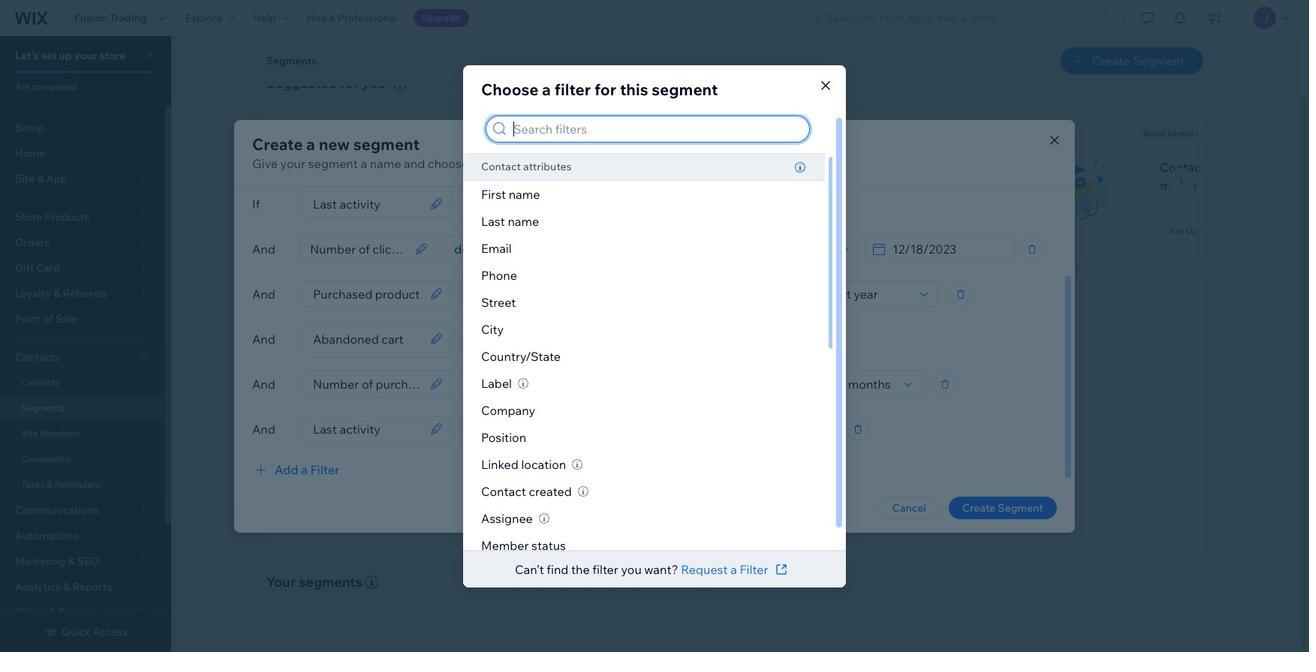 Task type: locate. For each thing, give the bounding box(es) containing it.
contacts down contacts popup button
[[21, 377, 60, 388]]

cancel
[[893, 501, 927, 515]]

4 and from the top
[[252, 377, 275, 392]]

the left filters
[[471, 156, 490, 171]]

1 horizontal spatial who
[[692, 160, 716, 175]]

1 vertical spatial to
[[764, 445, 774, 459]]

0 vertical spatial 12/18/2023 field
[[888, 236, 1010, 262]]

2 horizontal spatial who
[[1009, 160, 1033, 175]]

right
[[701, 402, 732, 420]]

contacts up haven't
[[561, 156, 610, 171]]

of down right
[[698, 425, 708, 438]]

1 vertical spatial segment
[[353, 134, 420, 154]]

name up 'mailing' on the top left
[[370, 156, 401, 171]]

country/state
[[481, 349, 561, 364]]

contact attributes
[[481, 160, 572, 173]]

help button
[[244, 0, 298, 36]]

1 vertical spatial new
[[284, 160, 310, 175]]

who
[[364, 160, 388, 175], [692, 160, 716, 175], [1009, 160, 1033, 175]]

Search for tools, apps, help & more... field
[[822, 8, 1103, 29]]

filter right request
[[740, 562, 769, 577]]

1 set up segment from the left
[[293, 225, 364, 237]]

0 horizontal spatial who
[[364, 160, 388, 175]]

1 vertical spatial active
[[868, 160, 904, 175]]

1 horizontal spatial create segment
[[1093, 53, 1185, 68]]

mailing
[[393, 178, 434, 193]]

set up segment button
[[284, 222, 373, 240], [868, 222, 957, 240], [1161, 222, 1249, 240]]

potential up haven't
[[576, 160, 627, 175]]

0 vertical spatial email
[[907, 160, 938, 175]]

cancel button
[[879, 497, 940, 519]]

0 horizontal spatial segments
[[21, 402, 65, 414]]

get
[[586, 465, 604, 479]]

contacts down new
[[312, 160, 361, 175]]

purchase
[[664, 178, 717, 193]]

2 horizontal spatial set up segment button
[[1161, 222, 1249, 240]]

assignee
[[481, 511, 533, 526]]

2 horizontal spatial the
[[677, 402, 698, 420]]

build
[[1144, 130, 1166, 137]]

campaign
[[956, 178, 1012, 193]]

set up segment down "contacts with a birthday th"
[[1170, 225, 1240, 237]]

0 horizontal spatial set up segment button
[[284, 222, 373, 240]]

1 horizontal spatial email
[[907, 160, 938, 175]]

set up segment button down "contacts with a birthday th"
[[1161, 222, 1249, 240]]

choose a condition field down contact attributes
[[465, 191, 588, 217]]

segments
[[266, 54, 317, 68], [21, 402, 65, 414]]

choose a condition field down country/state
[[465, 371, 588, 397]]

upgrade
[[422, 12, 460, 23]]

0 vertical spatial name
[[370, 156, 401, 171]]

select an option field for 'choose a condition' field above city
[[793, 281, 916, 307]]

the inside "reach the right target audience create specific groups of contacts that update automatically send personalized email campaigns to drive sales and build trust get to know your high-value customers, potential leads and more"
[[677, 402, 698, 420]]

store
[[99, 49, 126, 62]]

1 horizontal spatial to
[[606, 465, 616, 479]]

0 vertical spatial select an option field
[[750, 236, 837, 262]]

0 horizontal spatial of
[[43, 312, 53, 326]]

your right up
[[74, 49, 97, 62]]

1 horizontal spatial and
[[830, 445, 849, 459]]

potential customers who haven't made a purchase yet
[[576, 160, 737, 193]]

0 horizontal spatial the
[[471, 156, 490, 171]]

2 set from the left
[[877, 225, 892, 237]]

create segment button for cancel
[[949, 497, 1057, 519]]

0 vertical spatial segments
[[266, 54, 317, 68]]

new
[[319, 134, 350, 154]]

contact attributes option
[[463, 153, 825, 181]]

hire a professional
[[307, 11, 398, 25]]

0 vertical spatial new
[[268, 130, 285, 137]]

new
[[268, 130, 285, 137], [284, 160, 310, 175]]

1 vertical spatial create segment
[[963, 501, 1044, 515]]

0 horizontal spatial up
[[310, 225, 322, 237]]

of
[[43, 312, 53, 326], [698, 425, 708, 438]]

tasks
[[21, 479, 45, 490]]

set up segment button for subscribed
[[284, 222, 373, 240]]

1 vertical spatial 12/18/2023 field
[[752, 416, 836, 442]]

1 up from the left
[[310, 225, 322, 237]]

active
[[852, 130, 879, 137], [868, 160, 904, 175]]

list containing new contacts who recently subscribed to your mailing list
[[263, 116, 1310, 258]]

with
[[1215, 160, 1239, 175]]

12/18/2023 field
[[888, 236, 1010, 262], [752, 416, 836, 442]]

set for subscribed
[[293, 225, 308, 237]]

1 horizontal spatial filter
[[593, 562, 619, 577]]

choose a condition field up the linked location
[[465, 416, 588, 442]]

set up segment button down the on
[[868, 222, 957, 240]]

new contacts who recently subscribed to your mailing list
[[284, 160, 454, 193]]

choose a filter for this segment
[[481, 79, 718, 99]]

contacts down 'point of sale'
[[15, 351, 60, 364]]

1 who from the left
[[364, 160, 388, 175]]

1 horizontal spatial set up segment
[[877, 225, 948, 237]]

first
[[481, 187, 506, 202]]

2 vertical spatial the
[[571, 562, 590, 577]]

0 horizontal spatial contacts
[[312, 160, 361, 175]]

who for purchase
[[692, 160, 716, 175]]

contacts
[[1161, 160, 1212, 175], [15, 351, 60, 364], [21, 377, 60, 388]]

1 vertical spatial contact
[[481, 484, 526, 499]]

you down the professional
[[362, 74, 386, 92]]

email
[[481, 241, 512, 256]]

subscribers
[[287, 130, 338, 137], [881, 130, 932, 137], [940, 160, 1006, 175]]

who up purchase
[[692, 160, 716, 175]]

email up the on
[[907, 160, 938, 175]]

subscribers for email
[[881, 130, 932, 137]]

name down first name
[[508, 214, 539, 229]]

1 horizontal spatial contacts
[[561, 156, 610, 171]]

customers inside potential customers who haven't made a purchase yet
[[629, 160, 689, 175]]

your right the on
[[928, 178, 954, 193]]

suggested
[[266, 74, 337, 92]]

quick
[[62, 625, 91, 639]]

your inside sidebar element
[[74, 49, 97, 62]]

segments inside sidebar element
[[21, 402, 65, 414]]

a right made
[[655, 178, 661, 193]]

let's set up your store
[[15, 49, 126, 62]]

filter up the potential customers
[[555, 79, 591, 99]]

1 horizontal spatial create segment button
[[1061, 47, 1203, 74]]

attributes
[[523, 160, 572, 173]]

1 vertical spatial you
[[621, 562, 642, 577]]

to right get
[[606, 465, 616, 479]]

2 horizontal spatial set up segment
[[1170, 225, 1240, 237]]

segment for 1st set up segment button from right
[[1201, 225, 1240, 237]]

Choose a condition field
[[465, 191, 588, 217], [450, 236, 561, 262], [465, 281, 588, 307], [465, 326, 588, 352], [465, 371, 588, 397], [465, 416, 588, 442]]

a inside "contacts with a birthday th"
[[1242, 160, 1248, 175]]

0 vertical spatial potential
[[560, 130, 601, 137]]

customers up should
[[603, 130, 649, 137]]

0 vertical spatial you
[[362, 74, 386, 92]]

potential for potential customers
[[560, 130, 601, 137]]

0 horizontal spatial and
[[404, 156, 425, 171]]

who inside potential customers who haven't made a purchase yet
[[692, 160, 716, 175]]

set up segment button down subscribed
[[284, 222, 373, 240]]

who inside new contacts who recently subscribed to your mailing list
[[364, 160, 388, 175]]

give
[[252, 156, 278, 171]]

1 vertical spatial select an option field
[[793, 281, 916, 307]]

your right give
[[281, 156, 306, 171]]

update
[[777, 425, 812, 438]]

filter
[[310, 462, 340, 477], [740, 562, 769, 577]]

if
[[252, 196, 260, 211]]

0 horizontal spatial filter
[[555, 79, 591, 99]]

new up subscribed
[[284, 160, 310, 175]]

who for your
[[364, 160, 388, 175]]

0 vertical spatial create segment button
[[1061, 47, 1203, 74]]

email
[[907, 160, 938, 175], [679, 445, 705, 459]]

reminders
[[55, 479, 100, 490]]

choose a condition field down street
[[465, 326, 588, 352]]

filter right find
[[593, 562, 619, 577]]

customers up made
[[629, 160, 689, 175]]

contact up first on the left
[[481, 160, 521, 173]]

to right subscribed
[[350, 178, 362, 193]]

0 horizontal spatial you
[[362, 74, 386, 92]]

1 contact from the top
[[481, 160, 521, 173]]

1 horizontal spatial set
[[877, 225, 892, 237]]

up down clicked on the right of the page
[[894, 225, 907, 237]]

1 vertical spatial customers
[[629, 160, 689, 175]]

new up give
[[268, 130, 285, 137]]

0 vertical spatial to
[[350, 178, 362, 193]]

who left recently
[[364, 160, 388, 175]]

and up leads
[[830, 445, 849, 459]]

1 vertical spatial filter
[[740, 562, 769, 577]]

2 vertical spatial contacts
[[21, 377, 60, 388]]

made
[[620, 178, 652, 193]]

customers,
[[724, 465, 779, 479]]

2 up from the left
[[894, 225, 907, 237]]

automations link
[[0, 523, 165, 549]]

3 set from the left
[[1170, 225, 1184, 237]]

0 vertical spatial and
[[404, 156, 425, 171]]

0 horizontal spatial set up segment
[[293, 225, 364, 237]]

new inside new contacts who recently subscribed to your mailing list
[[284, 160, 310, 175]]

and down build
[[856, 465, 874, 479]]

active inside active email subscribers who clicked on your campaign
[[868, 160, 904, 175]]

customers for potential customers
[[603, 130, 649, 137]]

1 horizontal spatial set up segment button
[[868, 222, 957, 240]]

3 set up segment from the left
[[1170, 225, 1240, 237]]

12/18/2023 field up drive
[[752, 416, 836, 442]]

potential customers
[[560, 130, 649, 137]]

2 horizontal spatial and
[[856, 465, 874, 479]]

you left the 'want?'
[[621, 562, 642, 577]]

sale
[[56, 312, 77, 326]]

1 vertical spatial the
[[677, 402, 698, 420]]

quick access
[[62, 625, 127, 639]]

2 set up segment button from the left
[[868, 222, 957, 240]]

5 and from the top
[[252, 422, 275, 437]]

subscribers up the on
[[881, 130, 932, 137]]

segments inside button
[[266, 54, 317, 68]]

0 horizontal spatial email
[[679, 445, 705, 459]]

12/18/2023 field down the on
[[888, 236, 1010, 262]]

linked
[[481, 457, 519, 472]]

leads
[[827, 465, 853, 479]]

list box containing first name
[[463, 153, 839, 570]]

0 vertical spatial of
[[43, 312, 53, 326]]

active for active subscribers
[[852, 130, 879, 137]]

on
[[911, 178, 926, 193]]

to left drive
[[764, 445, 774, 459]]

1 vertical spatial filter
[[593, 562, 619, 577]]

2 horizontal spatial to
[[764, 445, 774, 459]]

0 horizontal spatial subscribers
[[287, 130, 338, 137]]

0 vertical spatial the
[[471, 156, 490, 171]]

3/8
[[15, 81, 30, 92]]

of left sale
[[43, 312, 53, 326]]

contacts
[[561, 156, 610, 171], [312, 160, 361, 175], [710, 425, 753, 438]]

and for 'choose a condition' field underneath street
[[252, 332, 275, 347]]

of inside sidebar element
[[43, 312, 53, 326]]

segment for set up segment button associated with subscribed
[[324, 225, 364, 237]]

your left 'mailing' on the top left
[[364, 178, 390, 193]]

1 vertical spatial name
[[509, 187, 540, 202]]

contacts for contacts popup button
[[15, 351, 60, 364]]

contact inside 'option'
[[481, 160, 521, 173]]

2 and from the top
[[252, 286, 275, 301]]

for right suggested
[[340, 74, 359, 92]]

1 set from the left
[[293, 225, 308, 237]]

1 vertical spatial email
[[679, 445, 705, 459]]

segment down new
[[308, 156, 358, 171]]

0 vertical spatial active
[[852, 130, 879, 137]]

2 who from the left
[[692, 160, 716, 175]]

a right with
[[1242, 160, 1248, 175]]

filter inside button
[[310, 462, 340, 477]]

clicked
[[868, 178, 908, 193]]

0 vertical spatial contact
[[481, 160, 521, 173]]

1 horizontal spatial of
[[698, 425, 708, 438]]

name down contact attributes
[[509, 187, 540, 202]]

0 horizontal spatial to
[[350, 178, 362, 193]]

setup link
[[0, 115, 165, 140]]

1 horizontal spatial the
[[571, 562, 590, 577]]

0 vertical spatial filter
[[310, 462, 340, 477]]

should
[[612, 156, 650, 171]]

name for first name
[[509, 187, 540, 202]]

know
[[618, 465, 645, 479]]

the right find
[[571, 562, 590, 577]]

1 vertical spatial of
[[698, 425, 708, 438]]

up down subscribed
[[310, 225, 322, 237]]

set up segment down subscribed
[[293, 225, 364, 237]]

contacts with a birthday th
[[1161, 160, 1310, 193]]

0 vertical spatial customers
[[603, 130, 649, 137]]

1 horizontal spatial segments
[[266, 54, 317, 68]]

potential inside potential customers who haven't made a purchase yet
[[576, 160, 627, 175]]

0 horizontal spatial for
[[340, 74, 359, 92]]

of inside "reach the right target audience create specific groups of contacts that update automatically send personalized email campaigns to drive sales and build trust get to know your high-value customers, potential leads and more"
[[698, 425, 708, 438]]

1 vertical spatial contacts
[[15, 351, 60, 364]]

access
[[93, 625, 127, 639]]

list
[[263, 116, 1310, 258]]

set up segment
[[293, 225, 364, 237], [877, 225, 948, 237], [1170, 225, 1240, 237]]

first name
[[481, 187, 540, 202]]

filter for request a filter
[[740, 562, 769, 577]]

new for new contacts who recently subscribed to your mailing list
[[284, 160, 310, 175]]

list box
[[463, 153, 839, 570]]

2 horizontal spatial contacts
[[710, 425, 753, 438]]

contacts up campaigns
[[710, 425, 753, 438]]

0 horizontal spatial create segment
[[963, 501, 1044, 515]]

and for 'choose a condition' field over the linked location
[[252, 422, 275, 437]]

segments up site members
[[21, 402, 65, 414]]

1 vertical spatial segments
[[21, 402, 65, 414]]

None field
[[309, 191, 426, 217], [306, 236, 411, 262], [309, 281, 426, 307], [309, 326, 426, 352], [309, 371, 426, 397], [309, 416, 426, 442], [309, 191, 426, 217], [306, 236, 411, 262], [309, 281, 426, 307], [309, 326, 426, 352], [309, 371, 426, 397], [309, 416, 426, 442]]

contacts inside popup button
[[15, 351, 60, 364]]

Select an option field
[[750, 236, 837, 262], [793, 281, 916, 307], [777, 371, 900, 397]]

segment up recently
[[353, 134, 420, 154]]

a right add at left bottom
[[301, 462, 308, 477]]

1 horizontal spatial subscribers
[[881, 130, 932, 137]]

potential up attributes
[[560, 130, 601, 137]]

2 vertical spatial to
[[606, 465, 616, 479]]

the up groups
[[677, 402, 698, 420]]

0 horizontal spatial create segment button
[[949, 497, 1057, 519]]

choose
[[428, 156, 469, 171]]

and up 'mailing' on the top left
[[404, 156, 425, 171]]

setup
[[15, 121, 45, 134]]

community
[[21, 454, 71, 465]]

subscribers up campaign
[[940, 160, 1006, 175]]

active for active email subscribers who clicked on your campaign
[[868, 160, 904, 175]]

request
[[681, 562, 728, 577]]

2 horizontal spatial set
[[1170, 225, 1184, 237]]

1 set up segment button from the left
[[284, 222, 373, 240]]

filter right add at left bottom
[[310, 462, 340, 477]]

a left recently
[[361, 156, 367, 171]]

customers for potential customers who haven't made a purchase yet
[[629, 160, 689, 175]]

segments for the segments link
[[21, 402, 65, 414]]

3 who from the left
[[1009, 160, 1033, 175]]

1 vertical spatial create segment button
[[949, 497, 1057, 519]]

more
[[876, 465, 902, 479]]

subscribers down suggested
[[287, 130, 338, 137]]

set up segment down the on
[[877, 225, 948, 237]]

set for clicked
[[877, 225, 892, 237]]

segment up search filters 'field'
[[652, 79, 718, 99]]

create inside "reach the right target audience create specific groups of contacts that update automatically send personalized email campaigns to drive sales and build trust get to know your high-value customers, potential leads and more"
[[586, 425, 618, 438]]

2 contact from the top
[[481, 484, 526, 499]]

name inside create a new segment give your segment a name and choose the filters these contacts should match.
[[370, 156, 401, 171]]

1 horizontal spatial up
[[894, 225, 907, 237]]

2 set up segment from the left
[[877, 225, 948, 237]]

1 vertical spatial potential
[[576, 160, 627, 175]]

0 horizontal spatial set
[[293, 225, 308, 237]]

and
[[252, 241, 275, 256], [252, 286, 275, 301], [252, 332, 275, 347], [252, 377, 275, 392], [252, 422, 275, 437]]

up down "contacts with a birthday th"
[[1186, 225, 1199, 237]]

0 horizontal spatial filter
[[310, 462, 340, 477]]

segments up suggested
[[266, 54, 317, 68]]

1 horizontal spatial 12/18/2023 field
[[888, 236, 1010, 262]]

contacts down loyalty at the top of the page
[[1161, 160, 1212, 175]]

3 set up segment button from the left
[[1161, 222, 1249, 240]]

this
[[620, 79, 648, 99]]

2 vertical spatial name
[[508, 214, 539, 229]]

your inside "reach the right target audience create specific groups of contacts that update automatically send personalized email campaigns to drive sales and build trust get to know your high-value customers, potential leads and more"
[[647, 465, 669, 479]]

2 horizontal spatial subscribers
[[940, 160, 1006, 175]]

and
[[404, 156, 425, 171], [830, 445, 849, 459], [856, 465, 874, 479]]

0 vertical spatial contacts
[[1161, 160, 1212, 175]]

1 horizontal spatial for
[[595, 79, 617, 99]]

3 and from the top
[[252, 332, 275, 347]]

who up campaign
[[1009, 160, 1033, 175]]

2 horizontal spatial up
[[1186, 225, 1199, 237]]

1 horizontal spatial filter
[[740, 562, 769, 577]]

your down "personalized"
[[647, 465, 669, 479]]

1 and from the top
[[252, 241, 275, 256]]

set up segment for clicked
[[877, 225, 948, 237]]

0 vertical spatial filter
[[555, 79, 591, 99]]

to inside new contacts who recently subscribed to your mailing list
[[350, 178, 362, 193]]

for left the this
[[595, 79, 617, 99]]

contact up assignee
[[481, 484, 526, 499]]

email up high-
[[679, 445, 705, 459]]



Task type: vqa. For each thing, say whether or not it's contained in the screenshot.
the setup
yes



Task type: describe. For each thing, give the bounding box(es) containing it.
created
[[529, 484, 572, 499]]

a left new
[[306, 134, 315, 154]]

a right hire
[[330, 11, 335, 25]]

email inside "reach the right target audience create specific groups of contacts that update automatically send personalized email campaigns to drive sales and build trust get to know your high-value customers, potential leads and more"
[[679, 445, 705, 459]]

home
[[15, 146, 45, 160]]

last name
[[481, 214, 539, 229]]

3/8 completed
[[15, 81, 77, 92]]

set up segment button for clicked
[[868, 222, 957, 240]]

th
[[1302, 160, 1310, 175]]

active email subscribers who clicked on your campaign
[[868, 160, 1033, 193]]

2 vertical spatial and
[[856, 465, 874, 479]]

build loyalty
[[1144, 130, 1201, 137]]

choose
[[481, 79, 539, 99]]

new for new subscribers
[[268, 130, 285, 137]]

0 horizontal spatial 12/18/2023 field
[[752, 416, 836, 442]]

contacts inside new contacts who recently subscribed to your mailing list
[[312, 160, 361, 175]]

birthday
[[1251, 160, 1299, 175]]

subscribers for contacts
[[287, 130, 338, 137]]

yet
[[719, 178, 737, 193]]

set up segment for subscribed
[[293, 225, 364, 237]]

site
[[21, 428, 38, 439]]

filters
[[493, 156, 525, 171]]

suggested for you
[[266, 74, 386, 92]]

contacts inside create a new segment give your segment a name and choose the filters these contacts should match.
[[561, 156, 610, 171]]

create a new segment give your segment a name and choose the filters these contacts should match.
[[252, 134, 691, 171]]

segment for set up segment button corresponding to clicked
[[909, 225, 948, 237]]

a inside potential customers who haven't made a purchase yet
[[655, 178, 661, 193]]

active subscribers
[[852, 130, 932, 137]]

status
[[532, 538, 566, 553]]

trading
[[110, 11, 147, 25]]

hire
[[307, 11, 327, 25]]

upgrade button
[[413, 9, 469, 27]]

set
[[41, 49, 57, 62]]

select an option field for 'choose a condition' field above phone
[[750, 236, 837, 262]]

potential for potential customers who haven't made a purchase yet
[[576, 160, 627, 175]]

match.
[[653, 156, 691, 171]]

a right request
[[731, 562, 737, 577]]

company
[[481, 403, 535, 418]]

the inside create a new segment give your segment a name and choose the filters these contacts should match.
[[471, 156, 490, 171]]

1 horizontal spatial you
[[621, 562, 642, 577]]

can't find the filter you want?
[[515, 562, 681, 577]]

high-
[[671, 465, 696, 479]]

professional
[[338, 11, 398, 25]]

your inside active email subscribers who clicked on your campaign
[[928, 178, 954, 193]]

specific
[[621, 425, 659, 438]]

find
[[547, 562, 569, 577]]

street
[[481, 295, 516, 310]]

contact created
[[481, 484, 572, 499]]

let's
[[15, 49, 39, 62]]

fusion trading
[[74, 11, 147, 25]]

segments link
[[0, 396, 165, 421]]

completed
[[32, 81, 77, 92]]

help
[[253, 11, 276, 25]]

point of sale
[[15, 312, 77, 326]]

up for clicked
[[894, 225, 907, 237]]

contacts button
[[0, 345, 165, 370]]

linked location
[[481, 457, 566, 472]]

location
[[521, 457, 566, 472]]

request a filter
[[681, 562, 769, 577]]

haven't
[[576, 178, 617, 193]]

recently
[[391, 160, 437, 175]]

a right choose
[[542, 79, 551, 99]]

0 vertical spatial segment
[[652, 79, 718, 99]]

and for 'choose a condition' field under country/state
[[252, 377, 275, 392]]

audience
[[777, 402, 835, 420]]

create segment button for segments
[[1061, 47, 1203, 74]]

add a filter button
[[252, 461, 340, 479]]

name for last name
[[508, 214, 539, 229]]

3 up from the left
[[1186, 225, 1199, 237]]

choose a condition field up phone
[[450, 236, 561, 262]]

home link
[[0, 140, 165, 166]]

up for subscribed
[[310, 225, 322, 237]]

and inside create a new segment give your segment a name and choose the filters these contacts should match.
[[404, 156, 425, 171]]

point of sale link
[[0, 306, 165, 332]]

email inside active email subscribers who clicked on your campaign
[[907, 160, 938, 175]]

and for 'choose a condition' field above phone
[[252, 241, 275, 256]]

your inside create a new segment give your segment a name and choose the filters these contacts should match.
[[281, 156, 306, 171]]

sidebar element
[[0, 36, 171, 653]]

contacts for "contacts" link at the left bottom
[[21, 377, 60, 388]]

contact for contact created
[[481, 484, 526, 499]]

personalized
[[614, 445, 676, 459]]

target
[[735, 402, 774, 420]]

create inside create a new segment give your segment a name and choose the filters these contacts should match.
[[252, 134, 303, 154]]

1 vertical spatial and
[[830, 445, 849, 459]]

member status
[[481, 538, 566, 553]]

site members
[[21, 428, 80, 439]]

contacts link
[[0, 370, 165, 396]]

these
[[527, 156, 559, 171]]

groups
[[661, 425, 696, 438]]

subscribers inside active email subscribers who clicked on your campaign
[[940, 160, 1006, 175]]

request a filter link
[[681, 561, 791, 579]]

site members link
[[0, 421, 165, 447]]

choose a condition field up city
[[465, 281, 588, 307]]

who inside active email subscribers who clicked on your campaign
[[1009, 160, 1033, 175]]

contacts inside "reach the right target audience create specific groups of contacts that update automatically send personalized email campaigns to drive sales and build trust get to know your high-value customers, potential leads and more"
[[710, 425, 753, 438]]

label
[[481, 376, 512, 391]]

contacts inside "contacts with a birthday th"
[[1161, 160, 1212, 175]]

city
[[481, 322, 504, 337]]

explore
[[185, 11, 222, 25]]

contact for contact attributes
[[481, 160, 521, 173]]

sales
[[803, 445, 828, 459]]

2 vertical spatial segment
[[308, 156, 358, 171]]

and for 'choose a condition' field above city
[[252, 286, 275, 301]]

subscribed
[[284, 178, 347, 193]]

hire a professional link
[[298, 0, 407, 36]]

automatically
[[815, 425, 881, 438]]

segments
[[299, 574, 363, 591]]

build
[[851, 445, 876, 459]]

segments for segments button
[[266, 54, 317, 68]]

can't
[[515, 562, 544, 577]]

last
[[481, 214, 505, 229]]

new subscribers
[[268, 130, 338, 137]]

quick access button
[[44, 625, 127, 639]]

position
[[481, 430, 527, 445]]

filter for add a filter
[[310, 462, 340, 477]]

0 vertical spatial create segment
[[1093, 53, 1185, 68]]

members
[[40, 428, 80, 439]]

your inside new contacts who recently subscribed to your mailing list
[[364, 178, 390, 193]]

Search filters field
[[509, 116, 805, 142]]

drive
[[776, 445, 801, 459]]

&
[[47, 479, 53, 490]]

2 vertical spatial select an option field
[[777, 371, 900, 397]]

a inside button
[[301, 462, 308, 477]]

tasks & reminders link
[[0, 472, 165, 498]]

value
[[696, 465, 722, 479]]

up
[[59, 49, 72, 62]]



